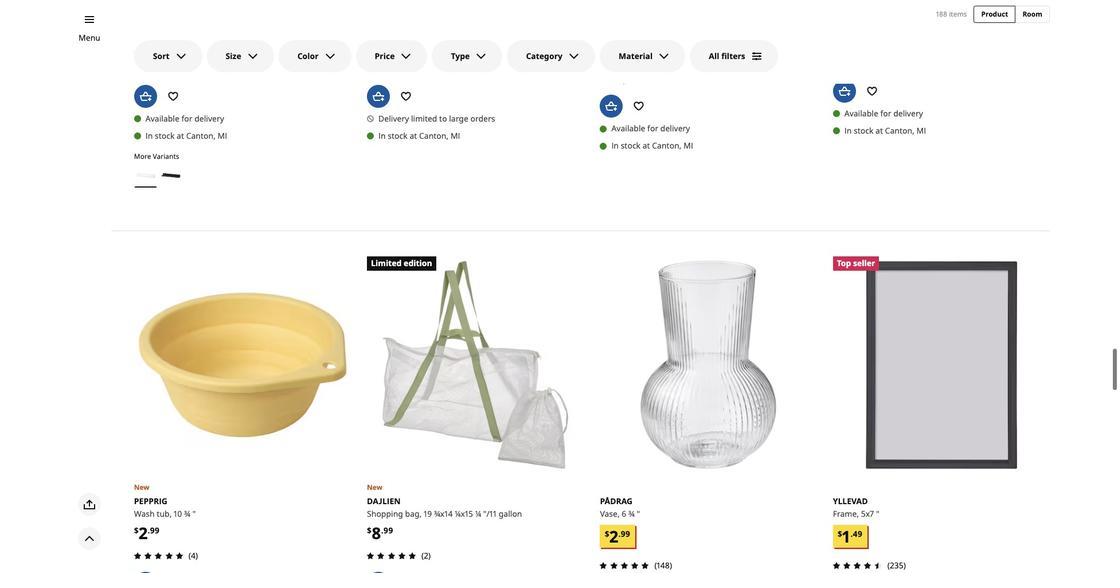Task type: locate. For each thing, give the bounding box(es) containing it.
delivery for 9
[[195, 111, 224, 122]]

" inside new pepprig wash tub, 10 ¾ " $ 2 . 99
[[193, 507, 196, 517]]

$ 1 . 49
[[838, 524, 863, 545]]

2 new from the left
[[367, 481, 383, 491]]

in stock at canton, mi
[[845, 123, 927, 134], [146, 128, 227, 139], [379, 128, 460, 139], [612, 138, 693, 149]]

in for 9
[[146, 128, 153, 139]]

available
[[845, 106, 879, 117], [146, 111, 179, 122], [612, 121, 646, 132]]

2
[[139, 520, 148, 542], [610, 524, 619, 545]]

product button
[[974, 6, 1016, 23]]

filters
[[722, 50, 746, 61]]

options down the sort
[[153, 63, 177, 73]]

at
[[876, 123, 883, 134], [177, 128, 184, 139], [410, 128, 417, 139], [643, 138, 650, 149]]

" inside 110x98 " link
[[943, 4, 947, 15]]

more down 'review: 4.8 out of 5 stars. total reviews: 2320' image
[[134, 63, 151, 73]]

new up pepprig
[[134, 481, 150, 491]]

available down save to favorites, grejig, shoe rack icon
[[612, 121, 646, 132]]

sort
[[153, 50, 170, 61]]

size button
[[207, 40, 274, 72]]

4 up review: 4.7 out of 5 stars. total reviews: 659 image
[[610, 21, 619, 43]]

type button
[[432, 40, 503, 72]]

review: 4.3 out of 5 stars. total reviews: 235 image
[[830, 557, 886, 571]]

limited
[[411, 111, 437, 122]]

8
[[372, 520, 381, 542]]

$ down wash
[[134, 523, 139, 534]]

new inside new pepprig wash tub, 10 ¾ " $ 2 . 99
[[134, 481, 150, 491]]

review: 4.8 out of 5 stars. total reviews: 2320 image
[[131, 45, 186, 59]]

2 down wash
[[139, 520, 148, 542]]

in stock at canton, mi down save to favorites, grejig, shoe rack icon
[[612, 138, 693, 149]]

0 horizontal spatial 99
[[150, 523, 160, 534]]

" left items in the right top of the page
[[943, 4, 947, 15]]

vase,
[[600, 507, 620, 517]]

¾ right 10
[[184, 507, 190, 517]]

. down frame,
[[851, 526, 853, 537]]

1 horizontal spatial for
[[648, 121, 659, 132]]

1 horizontal spatial new
[[367, 481, 383, 491]]

stock down 'delivery'
[[388, 128, 408, 139]]

1
[[843, 524, 851, 545]]

stock for 4
[[388, 128, 408, 139]]

1 horizontal spatial more options
[[367, 63, 410, 73]]

shopping
[[367, 507, 403, 517]]

2 horizontal spatial available for delivery
[[845, 106, 923, 117]]

$ left 49
[[838, 526, 843, 537]]

. down vase,
[[619, 526, 621, 537]]

available for 110x98 "
[[845, 106, 879, 117]]

¾ right 6
[[629, 507, 635, 517]]

stock
[[854, 123, 874, 134], [155, 128, 175, 139], [388, 128, 408, 139], [621, 138, 641, 149]]

delivery
[[894, 106, 923, 117], [195, 111, 224, 122], [661, 121, 690, 132]]

(148)
[[655, 558, 672, 569]]

pådrag
[[600, 494, 633, 505]]

more for (659)
[[600, 73, 617, 83]]

more down review: 4.7 out of 5 stars. total reviews: 659 image
[[600, 73, 617, 83]]

1 horizontal spatial 4
[[610, 21, 619, 43]]

4 up "review: 4.8 out of 5 stars. total reviews: 972" image
[[372, 18, 381, 40]]

¾x14
[[434, 507, 453, 517]]

at for 4
[[410, 128, 417, 139]]

available for delivery down save to favorites, grejig, shoe rack icon
[[612, 121, 690, 132]]

" right 6
[[637, 507, 640, 517]]

in up more variants
[[146, 128, 153, 139]]

edition
[[404, 256, 432, 267]]

" right 5x7
[[876, 507, 880, 517]]

options down "review: 4.8 out of 5 stars. total reviews: 972" image
[[386, 63, 410, 73]]

(2320)
[[189, 46, 212, 57]]

add to bag, pepprig, wash tub image
[[134, 570, 157, 573]]

dajlien shopping bag, white, 19 ¾x14 ¼x15 ¼ "/11 gallon image
[[367, 255, 584, 472]]

save to favorites, mosslanda, picture ledge image
[[162, 83, 185, 106]]

in stock at canton, mi down save to favorites, lill, sheer curtains, 1 pair icon
[[845, 123, 927, 134]]

wash
[[134, 507, 155, 517]]

$ down vase,
[[605, 526, 610, 537]]

5x7
[[861, 507, 874, 517]]

stock up variants
[[155, 128, 175, 139]]

1 horizontal spatial 2
[[610, 524, 619, 545]]

¾
[[184, 507, 190, 517], [629, 507, 635, 517]]

more down price
[[367, 63, 384, 73]]

. inside new dajlien shopping bag, 19 ¾x14 ¼x15 ¼ "/11 gallon $ 8 . 99
[[381, 523, 384, 534]]

in down add to bag, lill, sheer curtains, 1 pair "image"
[[845, 123, 852, 134]]

(235)
[[888, 558, 906, 569]]

2 horizontal spatial delivery
[[894, 106, 923, 117]]

menu button
[[79, 32, 100, 44]]

$ inside $ 2 . 99
[[605, 526, 610, 537]]

49
[[853, 526, 863, 537]]

canton,
[[885, 123, 915, 134], [186, 128, 216, 139], [419, 128, 449, 139], [652, 138, 682, 149]]

1 ¾ from the left
[[184, 507, 190, 517]]

material button
[[600, 40, 686, 72]]

2 horizontal spatial more options
[[600, 73, 643, 83]]

color
[[298, 50, 319, 61]]

¼
[[475, 507, 481, 517]]

review: 4.8 out of 5 stars. total reviews: 148 image
[[597, 557, 652, 571]]

category
[[526, 50, 563, 61]]

top
[[837, 256, 851, 267]]

for
[[881, 106, 892, 117], [182, 111, 193, 122], [648, 121, 659, 132]]

0 horizontal spatial 2
[[139, 520, 148, 542]]

$
[[134, 523, 139, 534], [367, 523, 372, 534], [605, 526, 610, 537], [838, 526, 843, 537]]

options for 9
[[153, 63, 177, 73]]

(972)
[[422, 46, 440, 57]]

1 horizontal spatial delivery
[[661, 121, 690, 132]]

¼x15
[[455, 507, 473, 517]]

add to bag, grejig, shoe rack image
[[600, 93, 623, 116]]

options down review: 4.7 out of 5 stars. total reviews: 659 image
[[619, 73, 643, 83]]

99
[[150, 523, 160, 534], [384, 523, 393, 534], [621, 526, 631, 537]]

available down save to favorites, lill, sheer curtains, 1 pair icon
[[845, 106, 879, 117]]

99 down 6
[[621, 526, 631, 537]]

in
[[845, 123, 852, 134], [146, 128, 153, 139], [379, 128, 386, 139], [612, 138, 619, 149]]

save to favorites, grejig, shoe rack image
[[628, 93, 651, 116]]

available for delivery for 110x98 "
[[845, 106, 923, 117]]

tub,
[[157, 507, 172, 517]]

yllevad
[[833, 494, 868, 505]]

pepprig wash tub, foldable/yellow, 10 ¾ " image
[[134, 255, 351, 472]]

add to bag, dajlien, shopping bag image
[[367, 570, 390, 573]]

top seller link
[[833, 255, 1050, 472]]

1 horizontal spatial 99
[[384, 523, 393, 534]]

more options for 4
[[367, 63, 410, 73]]

for down save to favorites, grejig, shoe rack icon
[[648, 121, 659, 132]]

at down limited
[[410, 128, 417, 139]]

1 horizontal spatial ¾
[[629, 507, 635, 517]]

2 horizontal spatial for
[[881, 106, 892, 117]]

99 down the tub,
[[150, 523, 160, 534]]

in stock at canton, mi up variants
[[146, 128, 227, 139]]

for down save to favorites, mosslanda, picture ledge
[[182, 111, 193, 122]]

2 down vase,
[[610, 524, 619, 545]]

4
[[372, 18, 381, 40], [610, 21, 619, 43]]

188
[[937, 9, 948, 19]]

.
[[148, 523, 150, 534], [381, 523, 384, 534], [619, 526, 621, 537], [851, 526, 853, 537]]

for for 9
[[182, 111, 193, 122]]

review: 4.7 out of 5 stars. total reviews: 659 image
[[597, 55, 652, 69]]

in down 'delivery'
[[379, 128, 386, 139]]

6
[[622, 507, 627, 517]]

0 horizontal spatial more options
[[134, 63, 177, 73]]

2 horizontal spatial 99
[[621, 526, 631, 537]]

2 horizontal spatial available
[[845, 106, 879, 117]]

1 new from the left
[[134, 481, 150, 491]]

more
[[134, 63, 151, 73], [367, 63, 384, 73], [600, 73, 617, 83], [134, 150, 151, 159]]

stock down save to favorites, lill, sheer curtains, 1 pair icon
[[854, 123, 874, 134]]

new pepprig wash tub, 10 ¾ " $ 2 . 99
[[134, 481, 196, 542]]

. down wash
[[148, 523, 150, 534]]

limited
[[371, 256, 402, 267]]

more options down review: 4.7 out of 5 stars. total reviews: 659 image
[[600, 73, 643, 83]]

9
[[139, 18, 148, 40]]

110x98 "
[[916, 4, 947, 15]]

0 horizontal spatial ¾
[[184, 507, 190, 517]]

new inside new dajlien shopping bag, 19 ¾x14 ¼x15 ¼ "/11 gallon $ 8 . 99
[[367, 481, 383, 491]]

new
[[134, 481, 150, 491], [367, 481, 383, 491]]

sort button
[[134, 40, 202, 72]]

0 horizontal spatial new
[[134, 481, 150, 491]]

0 horizontal spatial options
[[153, 63, 177, 73]]

available for delivery down save to favorites, mosslanda, picture ledge
[[146, 111, 224, 122]]

options
[[153, 63, 177, 73], [386, 63, 410, 73], [619, 73, 643, 83]]

in stock at canton, mi down limited
[[379, 128, 460, 139]]

. down shopping
[[381, 523, 384, 534]]

more options
[[134, 63, 177, 73], [367, 63, 410, 73], [600, 73, 643, 83]]

at down save to favorites, lill, sheer curtains, 1 pair icon
[[876, 123, 883, 134]]

$ down shopping
[[367, 523, 372, 534]]

1 horizontal spatial options
[[386, 63, 410, 73]]

more for (2320)
[[134, 63, 151, 73]]

1 horizontal spatial available
[[612, 121, 646, 132]]

0 horizontal spatial for
[[182, 111, 193, 122]]

stock for 9
[[155, 128, 175, 139]]

at up variants
[[177, 128, 184, 139]]

99 right the 8 at the left of page
[[384, 523, 393, 534]]

2 ¾ from the left
[[629, 507, 635, 517]]

0 horizontal spatial delivery
[[195, 111, 224, 122]]

room button
[[1016, 6, 1050, 23]]

yllevad frame, black, 5x7 " image
[[833, 255, 1050, 472]]

available for delivery
[[845, 106, 923, 117], [146, 111, 224, 122], [612, 121, 690, 132]]

0 horizontal spatial available
[[146, 111, 179, 122]]

available for delivery down save to favorites, lill, sheer curtains, 1 pair icon
[[845, 106, 923, 117]]

for down save to favorites, lill, sheer curtains, 1 pair icon
[[881, 106, 892, 117]]

save to favorites, baggmuck, shoe tray image
[[395, 83, 418, 106]]

delivery limited to large orders
[[379, 111, 495, 122]]

. inside $ 1 . 49
[[851, 526, 853, 537]]

in down add to bag, grejig, shoe rack image
[[612, 138, 619, 149]]

new up dajlien
[[367, 481, 383, 491]]

all filters button
[[690, 40, 778, 72]]

" right 10
[[193, 507, 196, 517]]

available down save to favorites, mosslanda, picture ledge
[[146, 111, 179, 122]]

in for 110x98 "
[[845, 123, 852, 134]]

¾ inside pådrag vase, 6 ¾ "
[[629, 507, 635, 517]]

"
[[943, 4, 947, 15], [193, 507, 196, 517], [637, 507, 640, 517], [876, 507, 880, 517]]

more options down price
[[367, 63, 410, 73]]

more options down the sort
[[134, 63, 177, 73]]

0 horizontal spatial available for delivery
[[146, 111, 224, 122]]



Task type: vqa. For each thing, say whether or not it's contained in the screenshot.
the Delivery limited to large orders
yes



Task type: describe. For each thing, give the bounding box(es) containing it.
99 inside new pepprig wash tub, 10 ¾ " $ 2 . 99
[[150, 523, 160, 534]]

menu
[[79, 32, 100, 43]]

in stock at canton, mi for 110x98 "
[[845, 123, 927, 134]]

yllevad frame, 5x7 "
[[833, 494, 880, 517]]

99 inside $ 2 . 99
[[621, 526, 631, 537]]

¾ inside new pepprig wash tub, 10 ¾ " $ 2 . 99
[[184, 507, 190, 517]]

delivery for 110x98 "
[[894, 106, 923, 117]]

limited edition
[[371, 256, 432, 267]]

canton, for 4
[[419, 128, 449, 139]]

at for 110x98 "
[[876, 123, 883, 134]]

2 horizontal spatial options
[[619, 73, 643, 83]]

new dajlien shopping bag, 19 ¾x14 ¼x15 ¼ "/11 gallon $ 8 . 99
[[367, 481, 522, 542]]

size
[[226, 50, 241, 61]]

frame,
[[833, 507, 859, 517]]

2 inside new pepprig wash tub, 10 ¾ " $ 2 . 99
[[139, 520, 148, 542]]

limited edition link
[[367, 255, 584, 472]]

variants
[[153, 150, 179, 159]]

color button
[[279, 40, 351, 72]]

all filters
[[709, 50, 746, 61]]

orders
[[471, 111, 495, 122]]

. inside $ 2 . 99
[[619, 526, 621, 537]]

available for 9
[[146, 111, 179, 122]]

items
[[950, 9, 967, 19]]

available for delivery for 9
[[146, 111, 224, 122]]

new for 2
[[134, 481, 150, 491]]

dajlien
[[367, 494, 401, 505]]

(2)
[[422, 548, 431, 559]]

options for 4
[[386, 63, 410, 73]]

mi for 4
[[451, 128, 460, 139]]

$ inside new dajlien shopping bag, 19 ¾x14 ¼x15 ¼ "/11 gallon $ 8 . 99
[[367, 523, 372, 534]]

$ inside $ 1 . 49
[[838, 526, 843, 537]]

to
[[439, 111, 447, 122]]

more for (972)
[[367, 63, 384, 73]]

add to bag, lill, sheer curtains, 1 pair image
[[833, 78, 856, 101]]

1 horizontal spatial available for delivery
[[612, 121, 690, 132]]

for for 110x98 "
[[881, 106, 892, 117]]

seller
[[854, 256, 876, 267]]

pådrag vase, clear glass, 6 ¾ " image
[[600, 255, 817, 472]]

(4)
[[189, 548, 198, 559]]

in stock at canton, mi for 4
[[379, 128, 460, 139]]

bag,
[[405, 507, 422, 517]]

material
[[619, 50, 653, 61]]

188 items
[[937, 9, 967, 19]]

at for 9
[[177, 128, 184, 139]]

large
[[449, 111, 469, 122]]

mi for 9
[[218, 128, 227, 139]]

(659)
[[655, 56, 673, 67]]

canton, for 9
[[186, 128, 216, 139]]

110x98 " link
[[833, 0, 1050, 69]]

0 horizontal spatial 4
[[372, 18, 381, 40]]

delivery
[[379, 111, 409, 122]]

save to favorites, lill, sheer curtains, 1 pair image
[[861, 78, 884, 101]]

review: 4.8 out of 5 stars. total reviews: 972 image
[[364, 45, 419, 59]]

99 inside new dajlien shopping bag, 19 ¾x14 ¼x15 ¼ "/11 gallon $ 8 . 99
[[384, 523, 393, 534]]

add to bag, mosslanda, picture ledge image
[[134, 83, 157, 106]]

"/11
[[483, 507, 497, 517]]

room
[[1023, 9, 1043, 19]]

category button
[[507, 40, 595, 72]]

$ inside new pepprig wash tub, 10 ¾ " $ 2 . 99
[[134, 523, 139, 534]]

10
[[174, 507, 182, 517]]

more options for 9
[[134, 63, 177, 73]]

product
[[982, 9, 1009, 19]]

at down save to favorites, grejig, shoe rack icon
[[643, 138, 650, 149]]

19
[[424, 507, 432, 517]]

more left variants
[[134, 150, 151, 159]]

canton, for 110x98 "
[[885, 123, 915, 134]]

stock for 110x98 "
[[854, 123, 874, 134]]

all
[[709, 50, 720, 61]]

mosslanda picture ledge, black, 21 ¾ " image
[[161, 164, 181, 183]]

top seller
[[837, 256, 876, 267]]

. inside new pepprig wash tub, 10 ¾ " $ 2 . 99
[[148, 523, 150, 534]]

review: 5 out of 5 stars. total reviews: 4 image
[[131, 547, 186, 561]]

" inside pådrag vase, 6 ¾ "
[[637, 507, 640, 517]]

price button
[[356, 40, 428, 72]]

new for 8
[[367, 481, 383, 491]]

pådrag vase, 6 ¾ "
[[600, 494, 640, 517]]

gallon
[[499, 507, 522, 517]]

$ 2 . 99
[[605, 524, 631, 545]]

add to bag, baggmuck, shoe tray image
[[367, 83, 390, 106]]

in stock at canton, mi for 9
[[146, 128, 227, 139]]

" inside yllevad frame, 5x7 "
[[876, 507, 880, 517]]

review: 5 out of 5 stars. total reviews: 2 image
[[364, 547, 419, 561]]

price
[[375, 50, 395, 61]]

in for 4
[[379, 128, 386, 139]]

type
[[451, 50, 470, 61]]

110x98
[[916, 4, 941, 15]]

more variants
[[134, 150, 179, 159]]

pepprig
[[134, 494, 168, 505]]

mi for 110x98 "
[[917, 123, 927, 134]]

stock down save to favorites, grejig, shoe rack icon
[[621, 138, 641, 149]]



